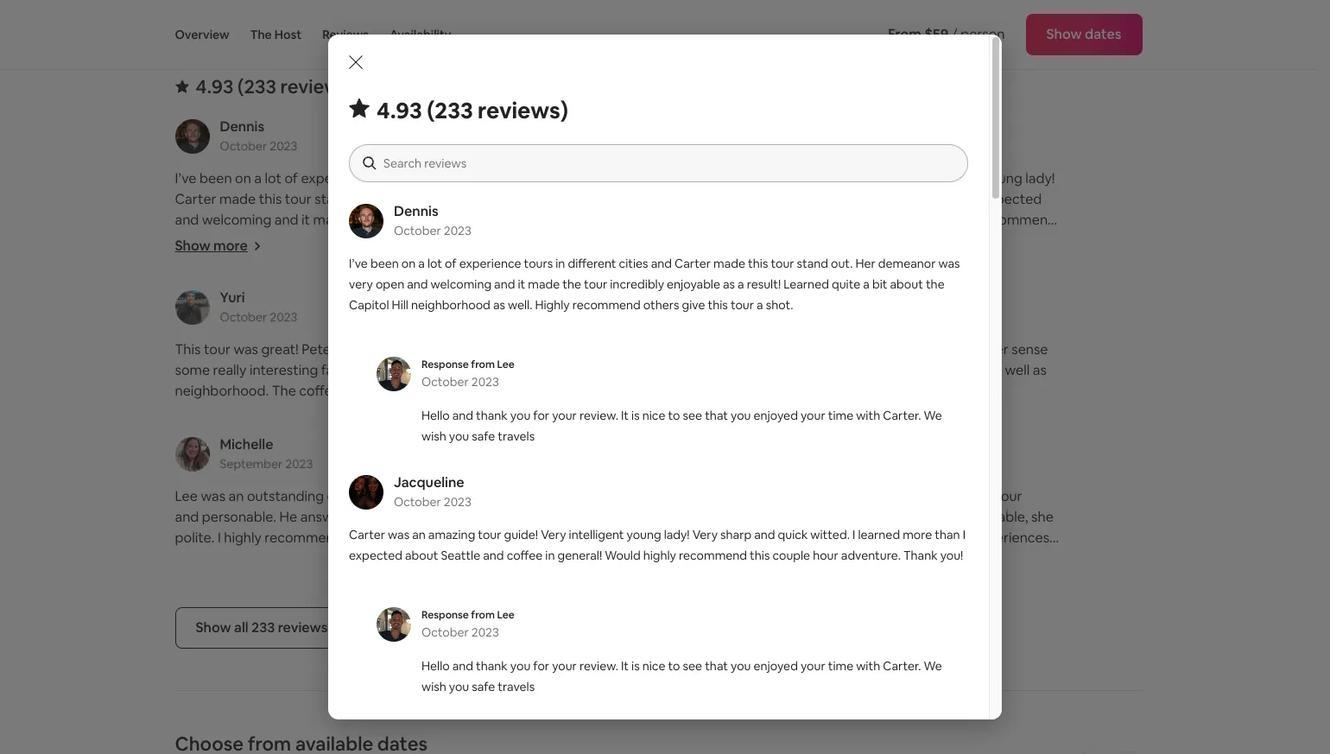 Task type: vqa. For each thing, say whether or not it's contained in the screenshot.
2nd 15
no



Task type: locate. For each thing, give the bounding box(es) containing it.
0 horizontal spatial lot
[[265, 169, 282, 187]]

delicious down 🥲
[[701, 612, 756, 630]]

an inside the lee was an outstanding guide. he was very knowledgeable and personable. he answered all our questions and was very polite. i highly recommend this coffee tour!
[[229, 487, 244, 506]]

1 response from the top
[[422, 358, 469, 372]]

been
[[200, 169, 232, 187], [371, 256, 399, 271]]

coffee.
[[690, 382, 735, 400]]

0 vertical spatial welcoming
[[202, 211, 272, 229]]

seattle inside list
[[707, 211, 752, 229]]

lee inside the lee was an outstanding guide. he was very knowledgeable and personable. he answered all our questions and was very polite. i highly recommend this coffee tour!
[[175, 487, 198, 506]]

0 horizontal spatial others
[[347, 252, 388, 270]]

seattle. left my
[[923, 487, 971, 506]]

knowledgeable,
[[928, 508, 1029, 526]]

lee for dennis
[[497, 358, 515, 372]]

2 nice from the top
[[643, 659, 666, 674]]

my
[[920, 550, 940, 568]]

1 horizontal spatial her
[[988, 340, 1009, 359]]

0 vertical spatial young
[[983, 169, 1023, 187]]

carter. down activity!
[[883, 659, 922, 674]]

0 vertical spatial that
[[705, 408, 729, 423]]

1 vertical spatial experience
[[459, 256, 522, 271]]

2 safe from the top
[[472, 679, 495, 695]]

1 horizontal spatial dennis october 2023
[[394, 202, 472, 239]]

0 horizontal spatial i've
[[175, 169, 197, 187]]

2 response from lee october 2023 from the top
[[422, 608, 515, 640]]

enjoyed for dennis
[[754, 408, 798, 423]]

guide inside this tour is a must for whoever is visiting seattle.   my tour guide was absolutely incredible. kind and knowledgeable, she took the time to share more than just the coffee experiences you can get from seattle. she answered my questions, poped some jokes and was super open minded. i feel bad forgetting her name 🥲 i totally recommend this activity! plus the coffees were delicious 🫶🏾
[[666, 508, 702, 526]]

i've
[[175, 169, 197, 187], [349, 256, 368, 271]]

highly up shared
[[535, 297, 570, 313]]

a inside 'carter was a super fun tour guide! we appreciated her sense of humor and great facts about the neighborhood, as well as the coffee.'
[[738, 340, 746, 359]]

1 vertical spatial seattle
[[441, 548, 481, 563]]

october
[[220, 138, 267, 154], [711, 138, 758, 154], [394, 223, 441, 239], [220, 309, 267, 325], [422, 374, 469, 390], [394, 494, 441, 510], [422, 625, 469, 640]]

availability
[[390, 27, 452, 42]]

guide! inside 'carter was a super fun tour guide! we appreciated her sense of humor and great facts about the neighborhood, as well as the coffee.'
[[841, 340, 881, 359]]

super
[[749, 340, 785, 359], [795, 570, 831, 589]]

as
[[536, 211, 550, 229], [175, 252, 189, 270], [723, 277, 735, 292], [493, 297, 506, 313], [989, 361, 1003, 379], [1033, 361, 1047, 379]]

show more down took
[[666, 555, 739, 573]]

nice for jacqueline
[[643, 659, 666, 674]]

it left dennis image in the top left of the page
[[302, 211, 310, 229]]

lee image for jacqueline
[[377, 608, 411, 642]]

0 vertical spatial you!
[[884, 232, 910, 250]]

seattle down october 2023
[[707, 211, 752, 229]]

0 horizontal spatial result!
[[175, 232, 214, 250]]

this tour is a must for whoever is visiting seattle.   my tour guide was absolutely incredible. kind and knowledgeable, she took the time to share more than just the coffee experiences you can get from seattle. she answered my questions, poped some jokes and was super open minded. i feel bad forgetting her name 🥲 i totally recommend this activity! plus the coffees were delicious 🫶🏾
[[666, 487, 1059, 630]]

incredibly right dennis image in the top left of the page
[[407, 211, 469, 229]]

2 with from the top
[[857, 659, 881, 674]]

1 horizontal spatial would
[[894, 211, 935, 229]]

carter inside 'carter was a super fun tour guide! we appreciated her sense of humor and great facts about the neighborhood, as well as the coffee.'
[[666, 340, 707, 359]]

show all 233 reviews
[[196, 619, 328, 637]]

we for jacqueline
[[924, 659, 943, 674]]

you
[[511, 408, 531, 423], [731, 408, 751, 423], [449, 429, 469, 444], [666, 550, 689, 568], [511, 659, 531, 674], [731, 659, 751, 674], [449, 679, 469, 695]]

quite inside list
[[272, 232, 305, 250]]

response down "tour!"
[[422, 608, 469, 622]]

on
[[235, 169, 251, 187], [402, 256, 416, 271]]

thank for dennis
[[476, 408, 508, 423]]

1 review. from the top
[[580, 408, 619, 423]]

delicious inside this tour is a must for whoever is visiting seattle.   my tour guide was absolutely incredible. kind and knowledgeable, she took the time to share more than just the coffee experiences you can get from seattle. she answered my questions, poped some jokes and was super open minded. i feel bad forgetting her name 🥲 i totally recommend this activity! plus the coffees were delicious 🫶🏾
[[701, 612, 756, 630]]

pete
[[302, 340, 331, 359]]

i've been on a lot of experience tours in different cities and carter made this tour stand out. her demeanor was very open and welcoming and it made the tour incredibly enjoyable as a result! learned quite a bit about the capitol hill neighborhood as well. highly recommend others give this tour a shot. inside list
[[175, 169, 568, 270]]

1 vertical spatial with
[[857, 659, 881, 674]]

an up the personable.
[[229, 487, 244, 506]]

0 horizontal spatial hill
[[392, 297, 409, 313]]

well. up shared
[[508, 297, 533, 313]]

open inside this tour is a must for whoever is visiting seattle.   my tour guide was absolutely incredible. kind and knowledgeable, she took the time to share more than just the coffee experiences you can get from seattle. she answered my questions, poped some jokes and was super open minded. i feel bad forgetting her name 🥲 i totally recommend this activity! plus the coffees were delicious 🫶🏾
[[834, 570, 866, 589]]

response up too!
[[422, 358, 469, 372]]

0 horizontal spatial this
[[175, 340, 201, 359]]

jennifer
[[711, 289, 765, 307]]

we down activity!
[[924, 659, 943, 674]]

show more button for result!
[[175, 237, 262, 255]]

hill
[[453, 232, 472, 250], [392, 297, 409, 313]]

time
[[829, 408, 854, 423], [723, 529, 752, 547], [829, 659, 854, 674]]

super up great
[[749, 340, 785, 359]]

show more button up yuri
[[175, 237, 262, 255]]

you!
[[884, 232, 910, 250], [941, 548, 964, 563]]

seattle.
[[923, 487, 971, 506], [777, 550, 826, 568]]

jennifer image
[[666, 290, 700, 325]]

0 horizontal spatial show more button
[[175, 237, 262, 255]]

facts down the pete
[[321, 361, 353, 379]]

2 wish from the top
[[422, 679, 447, 695]]

1 with from the top
[[857, 408, 881, 423]]

1 horizontal spatial incredibly
[[610, 277, 665, 292]]

bit inside i've been on a lot of experience tours in different cities and carter made this tour stand out. her demeanor was very open and welcoming and it made the tour incredibly enjoyable as a result! learned quite a bit about the capitol hill neighborhood as well. highly recommend others give this tour a shot.
[[318, 232, 336, 250]]

1 horizontal spatial super
[[795, 570, 831, 589]]

1 horizontal spatial expected
[[981, 190, 1043, 208]]

experience
[[301, 169, 372, 187], [459, 256, 522, 271]]

4.93 (233 reviews)
[[196, 74, 356, 98], [377, 96, 569, 125]]

(233 down the host button
[[238, 74, 276, 98]]

1 hello from the top
[[422, 408, 450, 423]]

0 vertical spatial her
[[988, 340, 1009, 359]]

quick down absolutely at bottom
[[778, 527, 808, 543]]

show more button
[[175, 237, 262, 255], [666, 555, 753, 573]]

it up shared
[[518, 277, 526, 292]]

dennis october 2023
[[220, 117, 298, 154], [394, 202, 472, 239]]

capitol up "awesome"
[[349, 297, 389, 313]]

travels for dennis
[[498, 429, 535, 444]]

1 horizontal spatial tours
[[524, 256, 553, 271]]

hour up jennifer
[[738, 232, 767, 250]]

2 vertical spatial open
[[834, 570, 866, 589]]

safe for dennis
[[472, 429, 495, 444]]

capitol right dennis image in the top left of the page
[[404, 232, 450, 250]]

response from lee october 2023 for jacqueline
[[422, 608, 515, 640]]

1 carter. from the top
[[883, 408, 922, 423]]

we
[[884, 340, 905, 359], [924, 408, 943, 423], [924, 659, 943, 674]]

list
[[168, 117, 1150, 630]]

to
[[668, 408, 681, 423], [755, 529, 769, 547], [668, 659, 681, 674]]

2 hello and thank you for your review. it is nice to see that you enjoyed your time with carter. we wish you safe travels from the top
[[422, 659, 943, 695]]

you inside this tour is a must for whoever is visiting seattle.   my tour guide was absolutely incredible. kind and knowledgeable, she took the time to share more than just the coffee experiences you can get from seattle. she answered my questions, poped some jokes and was super open minded. i feel bad forgetting her name 🥲 i totally recommend this activity! plus the coffees were delicious 🫶🏾
[[666, 550, 689, 568]]

that down coffee. on the right bottom of page
[[705, 408, 729, 423]]

he down outstanding
[[280, 508, 298, 526]]

2 hello from the top
[[422, 659, 450, 674]]

some inside this tour is a must for whoever is visiting seattle.   my tour guide was absolutely incredible. kind and knowledgeable, she took the time to share more than just the coffee experiences you can get from seattle. she answered my questions, poped some jokes and was super open minded. i feel bad forgetting her name 🥲 i totally recommend this activity! plus the coffees were delicious 🫶🏾
[[666, 570, 701, 589]]

1 vertical spatial expected
[[349, 548, 403, 563]]

facts down fun
[[791, 361, 823, 379]]

0 horizontal spatial answered
[[301, 508, 363, 526]]

october inside jacqueline october 2023
[[394, 494, 441, 510]]

guide up took
[[666, 508, 702, 526]]

show
[[1047, 25, 1083, 43], [175, 237, 211, 255], [666, 555, 701, 573], [196, 619, 231, 637]]

time for jacqueline
[[829, 659, 854, 674]]

learned up yuri
[[217, 232, 269, 250]]

cities inside i've been on a lot of experience tours in different cities and carter made this tour stand out. her demeanor was very open and welcoming and it made the tour incredibly enjoyable as a result! learned quite a bit about the capitol hill neighborhood as well. highly recommend others give this tour a shot.
[[484, 169, 517, 187]]

1 vertical spatial answered
[[855, 550, 917, 568]]

highly up yuri
[[223, 252, 263, 270]]

an inside this tour was great! pete was an awesome guide and shared some really interesting facts about the history of the neighborhood. the coffee was delicious too!
[[362, 340, 377, 359]]

0 horizontal spatial enjoyable
[[472, 211, 533, 229]]

1 response from lee october 2023 from the top
[[422, 358, 515, 390]]

welcoming up "awesome"
[[431, 277, 492, 292]]

0 vertical spatial tours
[[375, 169, 408, 187]]

1 horizontal spatial some
[[666, 570, 701, 589]]

1 safe from the top
[[472, 429, 495, 444]]

4.93 down "availability" button
[[377, 96, 422, 125]]

her
[[382, 190, 405, 208], [856, 256, 876, 271]]

well
[[1006, 361, 1030, 379]]

1 enjoyed from the top
[[754, 408, 798, 423]]

0 vertical spatial we
[[884, 340, 905, 359]]

2 thank from the top
[[476, 659, 508, 674]]

intelligent inside list
[[917, 169, 980, 187]]

witted.
[[801, 190, 846, 208], [811, 527, 850, 543]]

see down coffee. on the right bottom of page
[[683, 408, 703, 423]]

hello for jacqueline
[[422, 659, 450, 674]]

hill inside list
[[453, 232, 472, 250]]

jacqueline image
[[666, 119, 700, 154], [349, 475, 384, 510], [349, 475, 384, 510]]

delicious
[[371, 382, 427, 400], [701, 612, 756, 630]]

september down michelle
[[220, 456, 283, 472]]

1 wish from the top
[[422, 429, 447, 444]]

yuri image
[[175, 290, 210, 325], [175, 290, 210, 325]]

1 horizontal spatial seattle.
[[923, 487, 971, 506]]

i've inside i've been on a lot of experience tours in different cities and carter made this tour stand out. her demeanor was very open and welcoming and it made the tour incredibly enjoyable as a result! learned quite a bit about the capitol hill neighborhood as well. highly recommend others give this tour a shot.
[[175, 169, 197, 187]]

0 horizontal spatial all
[[234, 619, 249, 637]]

quick inside list
[[764, 190, 798, 208]]

this up neighborhood.
[[175, 340, 201, 359]]

this inside this tour is a must for whoever is visiting seattle.   my tour guide was absolutely incredible. kind and knowledgeable, she took the time to share more than just the coffee experiences you can get from seattle. she answered my questions, poped some jokes and was super open minded. i feel bad forgetting her name 🥲 i totally recommend this activity! plus the coffees were delicious 🫶🏾
[[879, 591, 902, 609]]

0 vertical spatial nice
[[643, 408, 666, 423]]

1 facts from the left
[[321, 361, 353, 379]]

tours up shared
[[524, 256, 553, 271]]

amazing
[[757, 169, 810, 187], [429, 527, 476, 543]]

1 vertical spatial delicious
[[701, 612, 756, 630]]

highly inside the lee was an outstanding guide. he was very knowledgeable and personable. he answered all our questions and was very polite. i highly recommend this coffee tour!
[[224, 529, 262, 547]]

0 horizontal spatial show more
[[175, 237, 248, 255]]

your
[[552, 408, 577, 423], [801, 408, 826, 423], [552, 659, 577, 674], [801, 659, 826, 674]]

highly
[[938, 211, 976, 229], [224, 529, 262, 547], [644, 548, 677, 563]]

we inside 'carter was a super fun tour guide! we appreciated her sense of humor and great facts about the neighborhood, as well as the coffee.'
[[884, 340, 905, 359]]

0 vertical spatial incredibly
[[407, 211, 469, 229]]

sharp down the search reviews, press 'enter' to search text box on the top
[[698, 190, 734, 208]]

in
[[411, 169, 422, 187], [826, 211, 837, 229], [556, 256, 566, 271], [546, 548, 555, 563]]

0 vertical spatial the
[[250, 27, 272, 42]]

tour
[[813, 169, 840, 187], [285, 190, 312, 208], [377, 211, 404, 229], [447, 252, 473, 270], [771, 256, 795, 271], [584, 277, 608, 292], [731, 297, 754, 313], [204, 340, 231, 359], [812, 340, 838, 359], [695, 487, 722, 506], [996, 487, 1023, 506], [478, 527, 502, 543]]

1 horizontal spatial young
[[983, 169, 1023, 187]]

plus
[[959, 591, 984, 609]]

others down dennis image in the top left of the page
[[347, 252, 388, 270]]

hello
[[422, 408, 450, 423], [422, 659, 450, 674]]

1 horizontal spatial delicious
[[701, 612, 756, 630]]

well. up yuri
[[192, 252, 220, 270]]

would
[[894, 211, 935, 229], [605, 548, 641, 563]]

incredibly left jennifer icon
[[610, 277, 665, 292]]

1 it from the top
[[621, 408, 629, 423]]

0 horizontal spatial welcoming
[[202, 211, 272, 229]]

0 horizontal spatial out.
[[354, 190, 379, 208]]

2 response from the top
[[422, 608, 469, 622]]

1 vertical spatial lee
[[175, 487, 198, 506]]

1 thank from the top
[[476, 408, 508, 423]]

0 vertical spatial seattle
[[707, 211, 752, 229]]

september inside michelle september 2023
[[220, 456, 283, 472]]

🥲
[[729, 591, 746, 609]]

out.
[[354, 190, 379, 208], [831, 256, 853, 271]]

this inside this tour was great! pete was an awesome guide and shared some really interesting facts about the history of the neighborhood. the coffee was delicious too!
[[175, 340, 201, 359]]

seattle down "tour!"
[[441, 548, 481, 563]]

witted. inside list
[[801, 190, 846, 208]]

with for jacqueline
[[857, 659, 881, 674]]

0 horizontal spatial well.
[[192, 252, 220, 270]]

this up took
[[666, 487, 692, 506]]

stand inside i've been on a lot of experience tours in different cities and carter made this tour stand out. her demeanor was very open and welcoming and it made the tour incredibly enjoyable as a result! learned quite a bit about the capitol hill neighborhood as well. highly recommend others give this tour a shot.
[[315, 190, 351, 208]]

0 horizontal spatial reviews)
[[280, 74, 356, 98]]

lee image
[[377, 357, 411, 392]]

september down jennifer
[[711, 309, 774, 325]]

wish for dennis
[[422, 429, 447, 444]]

reviews button
[[322, 0, 369, 69]]

time inside this tour is a must for whoever is visiting seattle.   my tour guide was absolutely incredible. kind and knowledgeable, she took the time to share more than just the coffee experiences you can get from seattle. she answered my questions, poped some jokes and was super open minded. i feel bad forgetting her name 🥲 i totally recommend this activity! plus the coffees were delicious 🫶🏾
[[723, 529, 752, 547]]

0 vertical spatial this
[[175, 340, 201, 359]]

carter. down neighborhood,
[[883, 408, 922, 423]]

highly
[[223, 252, 263, 270], [535, 297, 570, 313]]

nice
[[643, 408, 666, 423], [643, 659, 666, 674]]

was inside 'carter was a super fun tour guide! we appreciated her sense of humor and great facts about the neighborhood, as well as the coffee.'
[[710, 340, 735, 359]]

others left jennifer
[[644, 297, 680, 313]]

great!
[[261, 340, 299, 359]]

michelle image
[[175, 437, 210, 472]]

sharp up get
[[721, 527, 752, 543]]

amazing inside list
[[757, 169, 810, 187]]

(233 down "availability" button
[[427, 96, 473, 125]]

0 vertical spatial time
[[829, 408, 854, 423]]

/
[[952, 25, 958, 43]]

recommend inside this tour is a must for whoever is visiting seattle.   my tour guide was absolutely incredible. kind and knowledgeable, she took the time to share more than just the coffee experiences you can get from seattle. she answered my questions, poped some jokes and was super open minded. i feel bad forgetting her name 🥲 i totally recommend this activity! plus the coffees were delicious 🫶🏾
[[798, 591, 876, 609]]

0 vertical spatial been
[[200, 169, 232, 187]]

1 vertical spatial lot
[[428, 256, 443, 271]]

0 vertical spatial learned
[[855, 190, 903, 208]]

to inside this tour is a must for whoever is visiting seattle.   my tour guide was absolutely incredible. kind and knowledgeable, she took the time to share more than just the coffee experiences you can get from seattle. she answered my questions, poped some jokes and was super open minded. i feel bad forgetting her name 🥲 i totally recommend this activity! plus the coffees were delicious 🫶🏾
[[755, 529, 769, 547]]

seattle
[[707, 211, 752, 229], [441, 548, 481, 563]]

0 vertical spatial witted.
[[801, 190, 846, 208]]

0 horizontal spatial super
[[749, 340, 785, 359]]

welcoming
[[202, 211, 272, 229], [431, 277, 492, 292]]

we up neighborhood,
[[884, 340, 905, 359]]

0 vertical spatial some
[[175, 361, 210, 379]]

the down interesting
[[272, 382, 296, 400]]

1 vertical spatial review.
[[580, 659, 619, 674]]

jennifer image
[[666, 290, 700, 325]]

travels
[[498, 429, 535, 444], [498, 679, 535, 695]]

1 vertical spatial safe
[[472, 679, 495, 695]]

1 horizontal spatial (233
[[427, 96, 473, 125]]

answered down 'guide.'
[[301, 508, 363, 526]]

for for jacqueline
[[534, 659, 550, 674]]

others inside i've been on a lot of experience tours in different cities and carter made this tour stand out. her demeanor was very open and welcoming and it made the tour incredibly enjoyable as a result! learned quite a bit about the capitol hill neighborhood as well. highly recommend others give this tour a shot.
[[347, 252, 388, 270]]

2 facts from the left
[[791, 361, 823, 379]]

intelligent
[[917, 169, 980, 187], [569, 527, 624, 543]]

highly inside i've been on a lot of experience tours in different cities and carter made this tour stand out. her demeanor was very open and welcoming and it made the tour incredibly enjoyable as a result! learned quite a bit about the capitol hill neighborhood as well. highly recommend others give this tour a shot.
[[223, 252, 263, 270]]

1 horizontal spatial seattle
[[707, 211, 752, 229]]

hello and thank you for your review. it is nice to see that you enjoyed your time with carter. we wish you safe travels for jacqueline
[[422, 659, 943, 695]]

learned up fun
[[784, 277, 830, 292]]

1 vertical spatial shot.
[[766, 297, 794, 313]]

enjoyed down 🫶🏾
[[754, 659, 798, 674]]

and inside 'carter was a super fun tour guide! we appreciated her sense of humor and great facts about the neighborhood, as well as the coffee.'
[[727, 361, 751, 379]]

adventure. up jennifer september 2023
[[770, 232, 839, 250]]

cities
[[484, 169, 517, 187], [619, 256, 649, 271]]

result!
[[175, 232, 214, 250], [747, 277, 781, 292]]

give inside i've been on a lot of experience tours in different cities and carter made this tour stand out. her demeanor was very open and welcoming and it made the tour incredibly enjoyable as a result! learned quite a bit about the capitol hill neighborhood as well. highly recommend others give this tour a shot.
[[391, 252, 418, 270]]

show more
[[175, 237, 248, 255], [666, 555, 739, 573]]

get
[[718, 550, 740, 568]]

answered down just
[[855, 550, 917, 568]]

2 see from the top
[[683, 659, 703, 674]]

her up well
[[988, 340, 1009, 359]]

show more up yuri
[[175, 237, 248, 255]]

of inside 'carter was a super fun tour guide! we appreciated her sense of humor and great facts about the neighborhood, as well as the coffee.'
[[666, 361, 679, 379]]

0 vertical spatial hello and thank you for your review. it is nice to see that you enjoyed your time with carter. we wish you safe travels
[[422, 408, 943, 444]]

we for dennis
[[924, 408, 943, 423]]

that down name
[[705, 659, 729, 674]]

young inside list
[[983, 169, 1023, 187]]

safe
[[472, 429, 495, 444], [472, 679, 495, 695]]

dennis inside list
[[220, 117, 265, 136]]

1 travels from the top
[[498, 429, 535, 444]]

her up were
[[666, 591, 687, 609]]

dennis image
[[175, 119, 210, 154], [175, 119, 210, 154], [349, 204, 384, 239]]

been inside i've been on a lot of experience tours in different cities and carter made this tour stand out. her demeanor was very open and welcoming and it made the tour incredibly enjoyable as a result! learned quite a bit about the capitol hill neighborhood as well. highly recommend others give this tour a shot.
[[200, 169, 232, 187]]

adventure. inside list
[[770, 232, 839, 250]]

0 horizontal spatial bit
[[318, 232, 336, 250]]

she
[[829, 550, 852, 568]]

for inside this tour is a must for whoever is visiting seattle.   my tour guide was absolutely incredible. kind and knowledgeable, she took the time to share more than just the coffee experiences you can get from seattle. she answered my questions, poped some jokes and was super open minded. i feel bad forgetting her name 🥲 i totally recommend this activity! plus the coffees were delicious 🫶🏾
[[783, 487, 801, 506]]

delicious down "awesome"
[[371, 382, 427, 400]]

0 horizontal spatial amazing
[[429, 527, 476, 543]]

0 vertical spatial demeanor
[[408, 190, 474, 208]]

super down she
[[795, 570, 831, 589]]

0 vertical spatial amazing
[[757, 169, 810, 187]]

0 horizontal spatial different
[[425, 169, 481, 187]]

0 vertical spatial her
[[382, 190, 405, 208]]

2 carter. from the top
[[883, 659, 922, 674]]

0 vertical spatial highly
[[938, 211, 976, 229]]

questions
[[406, 508, 468, 526]]

2023
[[270, 138, 298, 154], [761, 138, 788, 154], [444, 223, 472, 239], [270, 309, 298, 325], [776, 309, 804, 325], [472, 374, 499, 390], [285, 456, 313, 472], [444, 494, 472, 510], [472, 625, 499, 640]]

all left our
[[366, 508, 379, 526]]

1 vertical spatial the
[[272, 382, 296, 400]]

september inside jennifer september 2023
[[711, 309, 774, 325]]

with for dennis
[[857, 408, 881, 423]]

1 horizontal spatial been
[[371, 256, 399, 271]]

recommend
[[979, 211, 1057, 229], [266, 252, 344, 270], [573, 297, 641, 313], [265, 529, 343, 547], [679, 548, 748, 563], [798, 591, 876, 609]]

than inside this tour is a must for whoever is visiting seattle.   my tour guide was absolutely incredible. kind and knowledgeable, she took the time to share more than just the coffee experiences you can get from seattle. she answered my questions, poped some jokes and was super open minded. i feel bad forgetting her name 🥲 i totally recommend this activity! plus the coffees were delicious 🫶🏾
[[846, 529, 875, 547]]

1 vertical spatial give
[[682, 297, 706, 313]]

1 see from the top
[[683, 408, 703, 423]]

we down neighborhood,
[[924, 408, 943, 423]]

see for dennis
[[683, 408, 703, 423]]

0 horizontal spatial delicious
[[371, 382, 427, 400]]

0 horizontal spatial dennis
[[220, 117, 265, 136]]

that for dennis
[[705, 408, 729, 423]]

this inside this tour is a must for whoever is visiting seattle.   my tour guide was absolutely incredible. kind and knowledgeable, she took the time to share more than just the coffee experiences you can get from seattle. she answered my questions, poped some jokes and was super open minded. i feel bad forgetting her name 🥲 i totally recommend this activity! plus the coffees were delicious 🫶🏾
[[666, 487, 692, 506]]

couple up jennifer
[[692, 232, 735, 250]]

bad
[[958, 570, 982, 589]]

jacqueline october 2023
[[394, 474, 472, 510]]

shared
[[510, 340, 554, 359]]

1 vertical spatial september
[[220, 456, 283, 472]]

1 vertical spatial it
[[621, 659, 629, 674]]

the inside this tour was great! pete was an awesome guide and shared some really interesting facts about the history of the neighborhood. the coffee was delicious too!
[[272, 382, 296, 400]]

1 vertical spatial been
[[371, 256, 399, 271]]

quick down october 2023
[[764, 190, 798, 208]]

jokes
[[704, 570, 737, 589]]

dennis
[[220, 117, 265, 136], [394, 202, 439, 220]]

hello and thank you for your review. it is nice to see that you enjoyed your time with carter. we wish you safe travels down coffee. on the right bottom of page
[[422, 408, 943, 444]]

1 nice from the top
[[643, 408, 666, 423]]

response for jacqueline
[[422, 608, 469, 622]]

1 horizontal spatial on
[[402, 256, 416, 271]]

coffee inside this tour was great! pete was an awesome guide and shared some really interesting facts about the history of the neighborhood. the coffee was delicious too!
[[299, 382, 340, 400]]

see down were
[[683, 659, 703, 674]]

0 vertical spatial dennis october 2023
[[220, 117, 298, 154]]

2 travels from the top
[[498, 679, 535, 695]]

different inside i've been on a lot of experience tours in different cities and carter made this tour stand out. her demeanor was very open and welcoming and it made the tour incredibly enjoyable as a result! learned quite a bit about the capitol hill neighborhood as well. highly recommend others give this tour a shot.
[[425, 169, 481, 187]]

Search reviews, Press 'Enter' to search text field
[[384, 155, 952, 172]]

with
[[857, 408, 881, 423], [857, 659, 881, 674]]

2 enjoyed from the top
[[754, 659, 798, 674]]

welcoming up yuri
[[202, 211, 272, 229]]

adventure. down just
[[842, 548, 901, 563]]

hour down incredible.
[[813, 548, 839, 563]]

2 vertical spatial time
[[829, 659, 854, 674]]

0 vertical spatial others
[[347, 252, 388, 270]]

0 horizontal spatial seattle
[[441, 548, 481, 563]]

amazing down questions
[[429, 527, 476, 543]]

her inside i've been on a lot of experience tours in different cities and carter made this tour stand out. her demeanor was very open and welcoming and it made the tour incredibly enjoyable as a result! learned quite a bit about the capitol hill neighborhood as well. highly recommend others give this tour a shot.
[[382, 190, 405, 208]]

some down can
[[666, 570, 701, 589]]

more inside this tour is a must for whoever is visiting seattle.   my tour guide was absolutely incredible. kind and knowledgeable, she took the time to share more than just the coffee experiences you can get from seattle. she answered my questions, poped some jokes and was super open minded. i feel bad forgetting her name 🥲 i totally recommend this activity! plus the coffees were delicious 🫶🏾
[[809, 529, 843, 547]]

hello and thank you for your review. it is nice to see that you enjoyed your time with carter. we wish you safe travels down were
[[422, 659, 943, 695]]

some up neighborhood.
[[175, 361, 210, 379]]

enjoyable inside i've been on a lot of experience tours in different cities and carter made this tour stand out. her demeanor was very open and welcoming and it made the tour incredibly enjoyable as a result! learned quite a bit about the capitol hill neighborhood as well. highly recommend others give this tour a shot.
[[472, 211, 533, 229]]

0 vertical spatial general!
[[840, 211, 891, 229]]

1 hello and thank you for your review. it is nice to see that you enjoyed your time with carter. we wish you safe travels from the top
[[422, 408, 943, 444]]

0 horizontal spatial seattle.
[[777, 550, 826, 568]]

carter. for jacqueline
[[883, 659, 922, 674]]

super inside 'carter was a super fun tour guide! we appreciated her sense of humor and great facts about the neighborhood, as well as the coffee.'
[[749, 340, 785, 359]]

response from lee october 2023
[[422, 358, 515, 390], [422, 608, 515, 640]]

young
[[983, 169, 1023, 187], [627, 527, 662, 543]]

coffees
[[1011, 591, 1059, 609]]

bit
[[318, 232, 336, 250], [873, 277, 888, 292]]

lee image
[[377, 357, 411, 392], [377, 608, 411, 642], [377, 608, 411, 642]]

0 vertical spatial capitol
[[404, 232, 450, 250]]

incredibly inside list
[[407, 211, 469, 229]]

it
[[302, 211, 310, 229], [518, 277, 526, 292]]

4.93 down overview button
[[196, 74, 234, 98]]

1 horizontal spatial learned
[[784, 277, 830, 292]]

2 that from the top
[[705, 659, 729, 674]]

tour inside 'carter was a super fun tour guide! we appreciated her sense of humor and great facts about the neighborhood, as well as the coffee.'
[[812, 340, 838, 359]]

facts inside this tour was great! pete was an awesome guide and shared some really interesting facts about the history of the neighborhood. the coffee was delicious too!
[[321, 361, 353, 379]]

amazing down october 2023
[[757, 169, 810, 187]]

enjoyed down great
[[754, 408, 798, 423]]

tours up dennis image in the top left of the page
[[375, 169, 408, 187]]

guide up history
[[444, 340, 480, 359]]

1 vertical spatial i've
[[349, 256, 368, 271]]

sharp
[[698, 190, 734, 208], [721, 527, 752, 543]]

seattle. down share
[[777, 550, 826, 568]]

1 vertical spatial time
[[723, 529, 752, 547]]

0 horizontal spatial guide
[[444, 340, 480, 359]]

response from lee october 2023 for dennis
[[422, 358, 515, 390]]

september for super
[[711, 309, 774, 325]]

2 it from the top
[[621, 659, 629, 674]]

1 horizontal spatial experience
[[459, 256, 522, 271]]

couple
[[692, 232, 735, 250], [773, 548, 811, 563]]

1 horizontal spatial amazing
[[757, 169, 810, 187]]

0 vertical spatial carter.
[[883, 408, 922, 423]]

an down questions
[[412, 527, 426, 543]]

1 vertical spatial we
[[924, 408, 943, 423]]

neighborhood inside i've been on a lot of experience tours in different cities and carter made this tour stand out. her demeanor was very open and welcoming and it made the tour incredibly enjoyable as a result! learned quite a bit about the capitol hill neighborhood as well. highly recommend others give this tour a shot.
[[475, 232, 566, 250]]

an left "awesome"
[[362, 340, 377, 359]]

2 review. from the top
[[580, 659, 619, 674]]

guide inside this tour was great! pete was an awesome guide and shared some really interesting facts about the history of the neighborhood. the coffee was delicious too!
[[444, 340, 480, 359]]

1 vertical spatial amazing
[[429, 527, 476, 543]]

he up our
[[369, 487, 387, 506]]

1 that from the top
[[705, 408, 729, 423]]

answered
[[301, 508, 363, 526], [855, 550, 917, 568]]

all left 233
[[234, 619, 249, 637]]

too!
[[430, 382, 455, 400]]

this
[[175, 340, 201, 359], [666, 487, 692, 506]]

yuri october 2023
[[220, 289, 298, 325]]

the left host
[[250, 27, 272, 42]]

couple down share
[[773, 548, 811, 563]]

about
[[666, 211, 704, 229], [339, 232, 377, 250], [891, 277, 924, 292], [356, 361, 394, 379], [826, 361, 864, 379], [405, 548, 438, 563]]

were
[[666, 612, 697, 630]]

show more button up name
[[666, 555, 753, 573]]



Task type: describe. For each thing, give the bounding box(es) containing it.
233
[[252, 619, 275, 637]]

0 vertical spatial he
[[369, 487, 387, 506]]

neighborhood.
[[175, 382, 269, 400]]

coffee inside the lee was an outstanding guide. he was very knowledgeable and personable. he answered all our questions and was very polite. i highly recommend this coffee tour!
[[372, 529, 413, 547]]

this for this tour was great! pete was an awesome guide and shared some really interesting facts about the history of the neighborhood. the coffee was delicious too!
[[175, 340, 201, 359]]

to for dennis
[[668, 408, 681, 423]]

1 vertical spatial hill
[[392, 297, 409, 313]]

1 vertical spatial sharp
[[721, 527, 752, 543]]

$59
[[925, 25, 949, 43]]

michelle
[[220, 436, 273, 454]]

hello for dennis
[[422, 408, 450, 423]]

on inside i've been on a lot of experience tours in different cities and carter made this tour stand out. her demeanor was very open and welcoming and it made the tour incredibly enjoyable as a result! learned quite a bit about the capitol hill neighborhood as well. highly recommend others give this tour a shot.
[[235, 169, 251, 187]]

1 horizontal spatial highly
[[535, 297, 570, 313]]

carter. for dennis
[[883, 408, 922, 423]]

incredible.
[[801, 508, 867, 526]]

1 horizontal spatial bit
[[873, 277, 888, 292]]

1 vertical spatial dennis
[[394, 202, 439, 220]]

i inside the lee was an outstanding guide. he was very knowledgeable and personable. he answered all our questions and was very polite. i highly recommend this coffee tour!
[[218, 529, 221, 547]]

1 horizontal spatial different
[[568, 256, 617, 271]]

1 vertical spatial general!
[[558, 548, 602, 563]]

experience inside list
[[301, 169, 372, 187]]

facts inside 'carter was a super fun tour guide! we appreciated her sense of humor and great facts about the neighborhood, as well as the coffee.'
[[791, 361, 823, 379]]

1 vertical spatial welcoming
[[431, 277, 492, 292]]

our
[[382, 508, 403, 526]]

0 horizontal spatial intelligent
[[569, 527, 624, 543]]

forgetting
[[985, 570, 1051, 589]]

answered inside this tour is a must for whoever is visiting seattle.   my tour guide was absolutely incredible. kind and knowledgeable, she took the time to share more than just the coffee experiences you can get from seattle. she answered my questions, poped some jokes and was super open minded. i feel bad forgetting her name 🥲 i totally recommend this activity! plus the coffees were delicious 🫶🏾
[[855, 550, 917, 568]]

1 vertical spatial learned
[[784, 277, 830, 292]]

share
[[772, 529, 806, 547]]

review. for jacqueline
[[580, 659, 619, 674]]

show dates link
[[1026, 14, 1143, 55]]

1 vertical spatial couple
[[773, 548, 811, 563]]

would inside list
[[894, 211, 935, 229]]

dennis image
[[349, 204, 384, 239]]

0 horizontal spatial (233
[[238, 74, 276, 98]]

just
[[878, 529, 901, 547]]

neighborhood,
[[892, 361, 986, 379]]

lee image for dennis
[[377, 357, 411, 392]]

outstanding
[[247, 487, 324, 506]]

some inside this tour was great! pete was an awesome guide and shared some really interesting facts about the history of the neighborhood. the coffee was delicious too!
[[175, 361, 210, 379]]

availability button
[[390, 0, 452, 69]]

this for this tour is a must for whoever is visiting seattle.   my tour guide was absolutely incredible. kind and knowledgeable, she took the time to share more than just the coffee experiences you can get from seattle. she answered my questions, poped some jokes and was super open minded. i feel bad forgetting her name 🥲 i totally recommend this activity! plus the coffees were delicious 🫶🏾
[[666, 487, 692, 506]]

1 vertical spatial quick
[[778, 527, 808, 543]]

name
[[690, 591, 726, 609]]

1 vertical spatial well.
[[508, 297, 533, 313]]

it for dennis
[[621, 408, 629, 423]]

kind
[[870, 508, 898, 526]]

capitol inside i've been on a lot of experience tours in different cities and carter made this tour stand out. her demeanor was very open and welcoming and it made the tour incredibly enjoyable as a result! learned quite a bit about the capitol hill neighborhood as well. highly recommend others give this tour a shot.
[[404, 232, 450, 250]]

0 horizontal spatial 4.93 (233 reviews)
[[196, 74, 356, 98]]

show dates
[[1047, 25, 1122, 43]]

host
[[275, 27, 302, 42]]

to for jacqueline
[[668, 659, 681, 674]]

it inside i've been on a lot of experience tours in different cities and carter made this tour stand out. her demeanor was very open and welcoming and it made the tour incredibly enjoyable as a result! learned quite a bit about the capitol hill neighborhood as well. highly recommend others give this tour a shot.
[[302, 211, 310, 229]]

the host
[[250, 27, 302, 42]]

super inside this tour is a must for whoever is visiting seattle.   my tour guide was absolutely incredible. kind and knowledgeable, she took the time to share more than just the coffee experiences you can get from seattle. she answered my questions, poped some jokes and was super open minded. i feel bad forgetting her name 🥲 i totally recommend this activity! plus the coffees were delicious 🫶🏾
[[795, 570, 831, 589]]

minded.
[[869, 570, 921, 589]]

lee was an outstanding guide. he was very knowledgeable and personable. he answered all our questions and was very polite. i highly recommend this coffee tour!
[[175, 487, 554, 547]]

1 vertical spatial tours
[[524, 256, 553, 271]]

tours inside i've been on a lot of experience tours in different cities and carter made this tour stand out. her demeanor was very open and welcoming and it made the tour incredibly enjoyable as a result! learned quite a bit about the capitol hill neighborhood as well. highly recommend others give this tour a shot.
[[375, 169, 408, 187]]

tour inside this tour was great! pete was an awesome guide and shared some really interesting facts about the history of the neighborhood. the coffee was delicious too!
[[204, 340, 231, 359]]

demeanor inside list
[[408, 190, 474, 208]]

see for jacqueline
[[683, 659, 703, 674]]

1 horizontal spatial hour
[[813, 548, 839, 563]]

a inside this tour is a must for whoever is visiting seattle.   my tour guide was absolutely incredible. kind and knowledgeable, she took the time to share more than just the coffee experiences you can get from seattle. she answered my questions, poped some jokes and was super open minded. i feel bad forgetting her name 🥲 i totally recommend this activity! plus the coffees were delicious 🫶🏾
[[737, 487, 745, 506]]

great
[[754, 361, 788, 379]]

1 horizontal spatial reviews)
[[478, 96, 569, 125]]

safe for jacqueline
[[472, 679, 495, 695]]

feel
[[931, 570, 955, 589]]

0 horizontal spatial 4.93
[[196, 74, 234, 98]]

2023 inside jennifer september 2023
[[776, 309, 804, 325]]

enjoyed for jacqueline
[[754, 659, 798, 674]]

🫶🏾
[[759, 612, 776, 630]]

sense
[[1012, 340, 1049, 359]]

0 horizontal spatial would
[[605, 548, 641, 563]]

0 horizontal spatial open
[[376, 277, 405, 292]]

absolutely
[[733, 508, 798, 526]]

about inside i've been on a lot of experience tours in different cities and carter made this tour stand out. her demeanor was very open and welcoming and it made the tour incredibly enjoyable as a result! learned quite a bit about the capitol hill neighborhood as well. highly recommend others give this tour a shot.
[[339, 232, 377, 250]]

from
[[889, 25, 922, 43]]

lady! inside list
[[1026, 169, 1056, 187]]

history
[[422, 361, 465, 379]]

jacqueline image
[[666, 119, 700, 154]]

questions,
[[943, 550, 1008, 568]]

0 vertical spatial guide!
[[843, 169, 882, 187]]

1 horizontal spatial cities
[[619, 256, 649, 271]]

person
[[961, 25, 1006, 43]]

1 vertical spatial result!
[[747, 277, 781, 292]]

0 vertical spatial seattle.
[[923, 487, 971, 506]]

response for dennis
[[422, 358, 469, 372]]

her inside 'carter was a super fun tour guide! we appreciated her sense of humor and great facts about the neighborhood, as well as the coffee.'
[[988, 340, 1009, 359]]

tour!
[[416, 529, 446, 547]]

result! inside list
[[175, 232, 214, 250]]

october inside yuri october 2023
[[220, 309, 267, 325]]

the inside the host button
[[250, 27, 272, 42]]

carter was a super fun tour guide! we appreciated her sense of humor and great facts about the neighborhood, as well as the coffee.
[[666, 340, 1049, 400]]

overview button
[[175, 0, 230, 69]]

0 horizontal spatial lady!
[[664, 527, 690, 543]]

fun
[[788, 340, 809, 359]]

visiting
[[875, 487, 920, 506]]

show more for from
[[666, 555, 739, 573]]

of inside this tour was great! pete was an awesome guide and shared some really interesting facts about the history of the neighborhood. the coffee was delicious too!
[[468, 361, 482, 379]]

for for dennis
[[534, 408, 550, 423]]

1 vertical spatial her
[[856, 256, 876, 271]]

poped
[[1011, 550, 1053, 568]]

that for jacqueline
[[705, 659, 729, 674]]

1 horizontal spatial open
[[535, 190, 568, 208]]

2023 inside jacqueline october 2023
[[444, 494, 472, 510]]

0 horizontal spatial capitol
[[349, 297, 389, 313]]

welcoming inside i've been on a lot of experience tours in different cities and carter made this tour stand out. her demeanor was very open and welcoming and it made the tour incredibly enjoyable as a result! learned quite a bit about the capitol hill neighborhood as well. highly recommend others give this tour a shot.
[[202, 211, 272, 229]]

1 horizontal spatial enjoyable
[[667, 277, 721, 292]]

polite.
[[175, 529, 215, 547]]

0 vertical spatial carter was an amazing tour guide! very intelligent young lady! very sharp and quick witted. i learned more than i expected about seattle and coffee in general! would highly recommend this couple hour adventure. thank you!
[[666, 169, 1057, 250]]

1 vertical spatial learned
[[859, 527, 901, 543]]

1 vertical spatial demeanor
[[879, 256, 936, 271]]

and inside this tour was great! pete was an awesome guide and shared some really interesting facts about the history of the neighborhood. the coffee was delicious too!
[[483, 340, 507, 359]]

took
[[666, 529, 695, 547]]

this tour was great! pete was an awesome guide and shared some really interesting facts about the history of the neighborhood. the coffee was delicious too!
[[175, 340, 554, 400]]

from for jacqueline
[[471, 608, 495, 622]]

1 vertical spatial he
[[280, 508, 298, 526]]

1 horizontal spatial 4.93
[[377, 96, 422, 125]]

in inside i've been on a lot of experience tours in different cities and carter made this tour stand out. her demeanor was very open and welcoming and it made the tour incredibly enjoyable as a result! learned quite a bit about the capitol hill neighborhood as well. highly recommend others give this tour a shot.
[[411, 169, 422, 187]]

2 horizontal spatial highly
[[938, 211, 976, 229]]

really
[[213, 361, 247, 379]]

can
[[692, 550, 715, 568]]

from $59 / person
[[889, 25, 1006, 43]]

delicious inside this tour was great! pete was an awesome guide and shared some really interesting facts about the history of the neighborhood. the coffee was delicious too!
[[371, 382, 427, 400]]

it for jacqueline
[[621, 659, 629, 674]]

hello and thank you for your review. it is nice to see that you enjoyed your time with carter. we wish you safe travels for dennis
[[422, 408, 943, 444]]

1 vertical spatial stand
[[797, 256, 829, 271]]

october 2023
[[711, 138, 788, 154]]

1 vertical spatial adventure.
[[842, 548, 901, 563]]

1 horizontal spatial quite
[[832, 277, 861, 292]]

1 vertical spatial thank
[[904, 548, 938, 563]]

from inside this tour is a must for whoever is visiting seattle.   my tour guide was absolutely incredible. kind and knowledgeable, she took the time to share more than just the coffee experiences you can get from seattle. she answered my questions, poped some jokes and was super open minded. i feel bad forgetting her name 🥲 i totally recommend this activity! plus the coffees were delicious 🫶🏾
[[743, 550, 774, 568]]

personable.
[[202, 508, 277, 526]]

lee for jacqueline
[[497, 608, 515, 622]]

0 vertical spatial sharp
[[698, 190, 734, 208]]

recommend inside the lee was an outstanding guide. he was very knowledgeable and personable. he answered all our questions and was very polite. i highly recommend this coffee tour!
[[265, 529, 343, 547]]

coffee inside this tour is a must for whoever is visiting seattle.   my tour guide was absolutely incredible. kind and knowledgeable, she took the time to share more than just the coffee experiences you can get from seattle. she answered my questions, poped some jokes and was super open minded. i feel bad forgetting her name 🥲 i totally recommend this activity! plus the coffees were delicious 🫶🏾
[[929, 529, 970, 547]]

dennis october 2023 inside list
[[220, 117, 298, 154]]

michelle september 2023
[[220, 436, 313, 472]]

jacqueline
[[394, 474, 465, 492]]

show all 233 reviews link
[[175, 608, 349, 649]]

hour inside list
[[738, 232, 767, 250]]

this inside the lee was an outstanding guide. he was very knowledgeable and personable. he answered all our questions and was very polite. i highly recommend this coffee tour!
[[346, 529, 369, 547]]

1 horizontal spatial i've
[[349, 256, 368, 271]]

1 vertical spatial all
[[234, 619, 249, 637]]

1 vertical spatial on
[[402, 256, 416, 271]]

wish for jacqueline
[[422, 679, 447, 695]]

my
[[974, 487, 993, 506]]

show more for result!
[[175, 237, 248, 255]]

all inside the lee was an outstanding guide. he was very knowledgeable and personable. he answered all our questions and was very polite. i highly recommend this coffee tour!
[[366, 508, 379, 526]]

review. for dennis
[[580, 408, 619, 423]]

answered inside the lee was an outstanding guide. he was very knowledgeable and personable. he answered all our questions and was very polite. i highly recommend this coffee tour!
[[301, 508, 363, 526]]

yuri
[[220, 289, 245, 307]]

0 horizontal spatial young
[[627, 527, 662, 543]]

1 horizontal spatial others
[[644, 297, 680, 313]]

you! inside list
[[884, 232, 910, 250]]

2023 inside michelle september 2023
[[285, 456, 313, 472]]

she
[[1032, 508, 1054, 526]]

1 horizontal spatial 4.93 (233 reviews)
[[377, 96, 569, 125]]

about inside 'carter was a super fun tour guide! we appreciated her sense of humor and great facts about the neighborhood, as well as the coffee.'
[[826, 361, 864, 379]]

1 vertical spatial neighborhood
[[411, 297, 491, 313]]

learned inside list
[[855, 190, 903, 208]]

1 horizontal spatial lot
[[428, 256, 443, 271]]

about inside this tour was great! pete was an awesome guide and shared some really interesting facts about the history of the neighborhood. the coffee was delicious too!
[[356, 361, 394, 379]]

september for outstanding
[[220, 456, 283, 472]]

thank inside list
[[842, 232, 881, 250]]

guide.
[[327, 487, 366, 506]]

her inside this tour is a must for whoever is visiting seattle.   my tour guide was absolutely incredible. kind and knowledgeable, she took the time to share more than just the coffee experiences you can get from seattle. she answered my questions, poped some jokes and was super open minded. i feel bad forgetting her name 🥲 i totally recommend this activity! plus the coffees were delicious 🫶🏾
[[666, 591, 687, 609]]

totally
[[755, 591, 795, 609]]

0 horizontal spatial expected
[[349, 548, 403, 563]]

awesome
[[380, 340, 441, 359]]

nice for dennis
[[643, 408, 666, 423]]

learned inside i've been on a lot of experience tours in different cities and carter made this tour stand out. her demeanor was very open and welcoming and it made the tour incredibly enjoyable as a result! learned quite a bit about the capitol hill neighborhood as well. highly recommend others give this tour a shot.
[[217, 232, 269, 250]]

lot inside i've been on a lot of experience tours in different cities and carter made this tour stand out. her demeanor was very open and welcoming and it made the tour incredibly enjoyable as a result! learned quite a bit about the capitol hill neighborhood as well. highly recommend others give this tour a shot.
[[265, 169, 282, 187]]

interesting
[[250, 361, 318, 379]]

1 vertical spatial you!
[[941, 548, 964, 563]]

1 vertical spatial it
[[518, 277, 526, 292]]

activity!
[[905, 591, 956, 609]]

0 horizontal spatial couple
[[692, 232, 735, 250]]

dates
[[1086, 25, 1122, 43]]

out. inside i've been on a lot of experience tours in different cities and carter made this tour stand out. her demeanor was very open and welcoming and it made the tour incredibly enjoyable as a result! learned quite a bit about the capitol hill neighborhood as well. highly recommend others give this tour a shot.
[[354, 190, 379, 208]]

experiences
[[973, 529, 1050, 547]]

from for dennis
[[471, 358, 495, 372]]

reviews
[[322, 27, 369, 42]]

show more button for from
[[666, 555, 753, 573]]

must
[[748, 487, 780, 506]]

thank for jacqueline
[[476, 659, 508, 674]]

reviews
[[278, 619, 328, 637]]

travels for jacqueline
[[498, 679, 535, 695]]

list containing dennis
[[168, 117, 1150, 630]]

2 vertical spatial guide!
[[504, 527, 538, 543]]

an down october 2023
[[738, 169, 754, 187]]

1 vertical spatial incredibly
[[610, 277, 665, 292]]

michelle image
[[175, 437, 210, 472]]

whoever
[[804, 487, 860, 506]]

knowledgeable
[[448, 487, 546, 506]]

the host button
[[250, 0, 302, 69]]

2023 inside yuri october 2023
[[270, 309, 298, 325]]

appreciated
[[908, 340, 985, 359]]

1 vertical spatial witted.
[[811, 527, 850, 543]]

time for dennis
[[829, 408, 854, 423]]

general! inside list
[[840, 211, 891, 229]]

expected inside list
[[981, 190, 1043, 208]]

humor
[[682, 361, 724, 379]]

overview
[[175, 27, 230, 42]]

jennifer september 2023
[[711, 289, 804, 325]]

1 vertical spatial out.
[[831, 256, 853, 271]]

well. inside i've been on a lot of experience tours in different cities and carter made this tour stand out. her demeanor was very open and welcoming and it made the tour incredibly enjoyable as a result! learned quite a bit about the capitol hill neighborhood as well. highly recommend others give this tour a shot.
[[192, 252, 220, 270]]

2 vertical spatial highly
[[644, 548, 677, 563]]

1 vertical spatial carter was an amazing tour guide! very intelligent young lady! very sharp and quick witted. i learned more than i expected about seattle and coffee in general! would highly recommend this couple hour adventure. thank you!
[[349, 527, 966, 563]]



